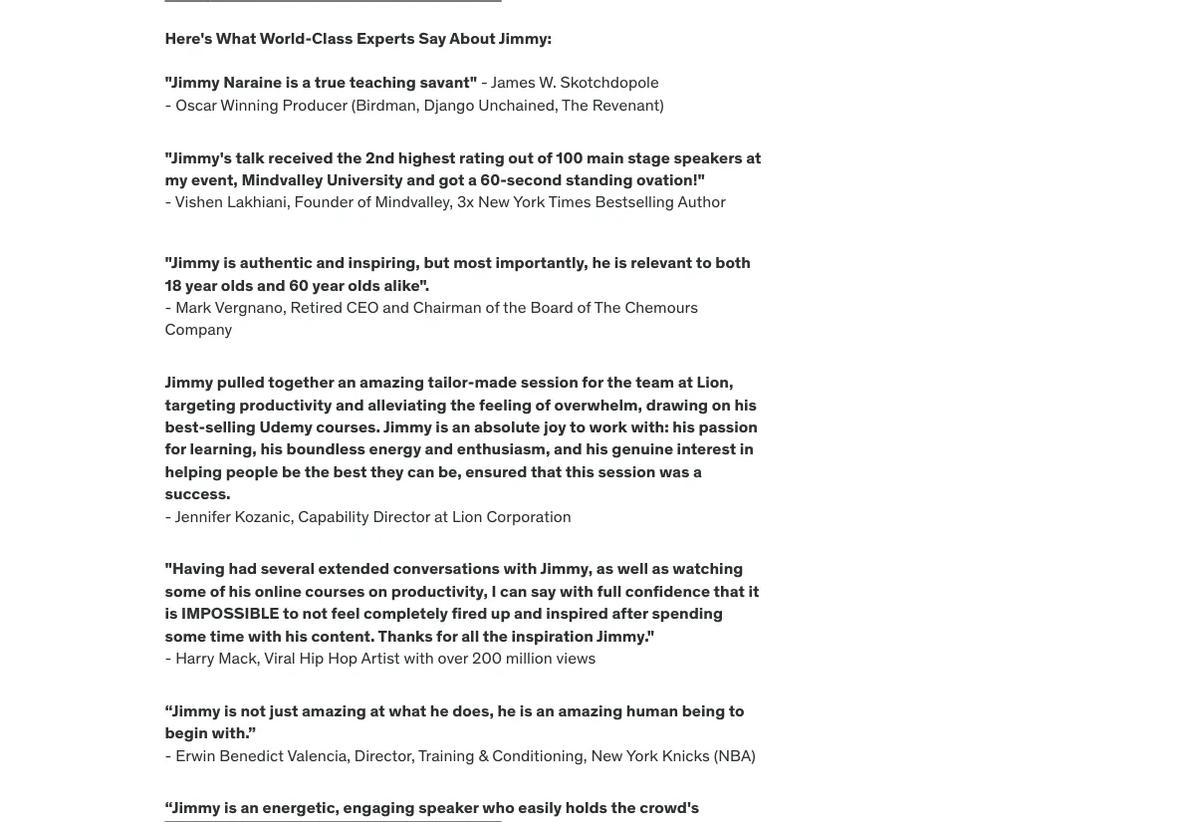 Task type: locate. For each thing, give the bounding box(es) containing it.
1 vertical spatial can
[[500, 581, 528, 601]]

the up "through"
[[611, 797, 637, 818]]

york left knicks
[[627, 745, 659, 765]]

not
[[302, 603, 328, 623], [241, 700, 266, 721]]

made
[[475, 372, 517, 392]]

0 horizontal spatial in
[[659, 820, 673, 822]]

0 vertical spatial a
[[302, 72, 311, 92]]

jimmy up targeting
[[165, 372, 214, 392]]

"jimmy for "jimmy is not just amazing at what he does, he is an amazing human being to begin with." - erwin benedict valencia, director, training & conditioning, new york knicks (nba)
[[165, 700, 221, 721]]

0 horizontal spatial olds
[[221, 274, 254, 295]]

year up retired
[[313, 274, 345, 295]]

- left jennifer
[[165, 506, 172, 526]]

on down extended
[[369, 581, 388, 601]]

1 horizontal spatial that
[[714, 581, 745, 601]]

the down up
[[483, 625, 508, 646]]

2 vertical spatial for
[[437, 625, 458, 646]]

to inside "having had several extended conversations with jimmy, as well as watching some of his online courses on productivity, i can say with full confidence that it is impossible to not feel completely fired up and inspired after spending some time with his content. thanks for all the inspiration jimmy." - harry mack, viral hip hop artist with over 200 million views
[[283, 603, 299, 623]]

"jimmy is authentic and inspiring, but most importantly, he is relevant to both 18 year olds and 60 year olds alike". - mark vergnano, retired ceo and chairman of the board of the chemours company
[[165, 252, 751, 340]]

2nd
[[366, 147, 395, 167]]

which
[[491, 820, 537, 822]]

to inside "jimmy is authentic and inspiring, but most importantly, he is relevant to both 18 year olds and 60 year olds alike". - mark vergnano, retired ceo and chairman of the board of the chemours company
[[696, 252, 712, 273]]

the inside "jimmy is an energetic, engaging speaker who easily holds the crowd's attention. he is passionate about his work, which comes through in al
[[611, 797, 637, 818]]

1 vertical spatial for
[[165, 439, 186, 459]]

in inside "jimmy is an energetic, engaging speaker who easily holds the crowd's attention. he is passionate about his work, which comes through in al
[[659, 820, 673, 822]]

several
[[261, 558, 315, 579]]

his down udemy
[[261, 439, 283, 459]]

0 horizontal spatial as
[[597, 558, 614, 579]]

1 horizontal spatial not
[[302, 603, 328, 623]]

importantly,
[[496, 252, 589, 273]]

0 horizontal spatial jimmy
[[165, 372, 214, 392]]

0 horizontal spatial session
[[521, 372, 579, 392]]

jimmy pulled together an amazing tailor-made session for the team at lion, targeting productivity and alleviating the feeling of overwhelm, drawing on his best-selling udemy courses. jimmy is an absolute joy to work with: his passion for learning, his boundless energy and enthusiasm, and his genuine interest in helping people be the best they can be, ensured that this session was a success. - jennifer kozanic, capability director at lion corporation
[[165, 372, 758, 526]]

speakers
[[674, 147, 743, 167]]

unchained,
[[479, 94, 559, 115]]

is left authentic
[[223, 252, 236, 273]]

- inside "jimmy is authentic and inspiring, but most importantly, he is relevant to both 18 year olds and 60 year olds alike". - mark vergnano, retired ceo and chairman of the board of the chemours company
[[165, 297, 172, 317]]

2 horizontal spatial a
[[694, 461, 702, 481]]

0 horizontal spatial the
[[562, 94, 589, 115]]

0 horizontal spatial for
[[165, 439, 186, 459]]

1 olds from the left
[[221, 274, 254, 295]]

with down thanks
[[404, 648, 434, 668]]

"jimmy is an energetic, engaging speaker who easily holds the crowd's attention. he is passionate about his work, which comes through in al
[[165, 797, 700, 822]]

- down 18
[[165, 297, 172, 317]]

2 "jimmy from the top
[[165, 252, 220, 273]]

not inside "having had several extended conversations with jimmy, as well as watching some of his online courses on productivity, i can say with full confidence that it is impossible to not feel completely fired up and inspired after spending some time with his content. thanks for all the inspiration jimmy." - harry mack, viral hip hop artist with over 200 million views
[[302, 603, 328, 623]]

1 vertical spatial in
[[659, 820, 673, 822]]

jimmy
[[165, 372, 214, 392], [384, 416, 432, 437]]

class
[[312, 27, 353, 48]]

with:
[[631, 416, 669, 437]]

teaching
[[350, 72, 416, 92]]

"jimmy is not just amazing at what he does, he is an amazing human being to begin with." - erwin benedict valencia, director, training & conditioning, new york knicks (nba)
[[165, 700, 756, 765]]

0 horizontal spatial new
[[478, 192, 510, 212]]

0 horizontal spatial not
[[241, 700, 266, 721]]

thanks
[[378, 625, 433, 646]]

over
[[438, 648, 469, 668]]

1 horizontal spatial on
[[712, 394, 731, 414]]

about
[[371, 820, 415, 822]]

0 horizontal spatial on
[[369, 581, 388, 601]]

the
[[337, 147, 362, 167], [503, 297, 527, 317], [607, 372, 633, 392], [451, 394, 476, 414], [305, 461, 330, 481], [483, 625, 508, 646], [611, 797, 637, 818]]

100
[[556, 147, 583, 167]]

0 vertical spatial on
[[712, 394, 731, 414]]

of
[[538, 147, 553, 167], [358, 192, 371, 212], [486, 297, 500, 317], [578, 297, 591, 317], [536, 394, 551, 414], [210, 581, 225, 601]]

1 horizontal spatial as
[[652, 558, 670, 579]]

tailor-
[[428, 372, 475, 392]]

through
[[594, 820, 655, 822]]

chemours
[[625, 297, 699, 317]]

an up he in the left of the page
[[241, 797, 259, 818]]

for down best-
[[165, 439, 186, 459]]

as up 'full'
[[597, 558, 614, 579]]

1 vertical spatial new
[[591, 745, 623, 765]]

oscar
[[176, 94, 217, 115]]

1 some from the top
[[165, 581, 206, 601]]

1 horizontal spatial olds
[[348, 274, 381, 295]]

ceo
[[347, 297, 379, 317]]

valencia,
[[287, 745, 351, 765]]

easily
[[519, 797, 562, 818]]

as up confidence at the bottom
[[652, 558, 670, 579]]

some down "having
[[165, 581, 206, 601]]

skotchdopole
[[561, 72, 660, 92]]

an down tailor-
[[452, 416, 471, 437]]

amazing up valencia,
[[302, 700, 367, 721]]

the up university
[[337, 147, 362, 167]]

1 "jimmy from the top
[[165, 700, 221, 721]]

the inside "jimmy naraine is a true teaching savant" - james w. skotchdopole - oscar winning producer (birdman, django unchained, the revenant)
[[562, 94, 589, 115]]

and
[[407, 169, 435, 190], [316, 252, 345, 273], [257, 274, 286, 295], [383, 297, 410, 317], [336, 394, 364, 414], [425, 439, 454, 459], [554, 439, 583, 459], [514, 603, 543, 623]]

as
[[597, 558, 614, 579], [652, 558, 670, 579]]

absolute
[[474, 416, 541, 437]]

0 vertical spatial "jimmy
[[165, 72, 220, 92]]

of up impossible on the bottom left of page
[[210, 581, 225, 601]]

and up this at the bottom of the page
[[554, 439, 583, 459]]

not down the courses
[[302, 603, 328, 623]]

1 horizontal spatial jimmy
[[384, 416, 432, 437]]

the left board on the left top
[[503, 297, 527, 317]]

second
[[507, 169, 563, 190]]

york inside "jimmy's talk received the 2nd highest rating out of 100 main stage speakers at my event, mindvalley university and got a 60-second standing ovation!" - vishen lakhiani, founder of mindvalley, 3x new york times bestselling author
[[514, 192, 545, 212]]

0 horizontal spatial year
[[185, 274, 218, 295]]

is left relevant
[[615, 252, 628, 273]]

2 as from the left
[[652, 558, 670, 579]]

york inside "jimmy is not just amazing at what he does, he is an amazing human being to begin with." - erwin benedict valencia, director, training & conditioning, new york knicks (nba)
[[627, 745, 659, 765]]

interest
[[677, 439, 737, 459]]

1 vertical spatial the
[[595, 297, 621, 317]]

lion
[[452, 506, 483, 526]]

1 horizontal spatial session
[[598, 461, 656, 481]]

at inside "jimmy's talk received the 2nd highest rating out of 100 main stage speakers at my event, mindvalley university and got a 60-second standing ovation!" - vishen lakhiani, founder of mindvalley, 3x new york times bestselling author
[[747, 147, 762, 167]]

new inside "jimmy is not just amazing at what he does, he is an amazing human being to begin with." - erwin benedict valencia, director, training & conditioning, new york knicks (nba)
[[591, 745, 623, 765]]

for up over
[[437, 625, 458, 646]]

new up holds
[[591, 745, 623, 765]]

spending
[[652, 603, 724, 623]]

is right he in the left of the page
[[267, 820, 280, 822]]

chairman
[[413, 297, 482, 317]]

0 vertical spatial the
[[562, 94, 589, 115]]

to
[[696, 252, 712, 273], [570, 416, 586, 437], [283, 603, 299, 623], [729, 700, 745, 721]]

that left it
[[714, 581, 745, 601]]

1 "jimmy from the top
[[165, 72, 220, 92]]

1 vertical spatial "jimmy
[[165, 797, 221, 818]]

is down alleviating
[[436, 416, 449, 437]]

and up be,
[[425, 439, 454, 459]]

1 horizontal spatial in
[[740, 439, 754, 459]]

he right the what at the left bottom of page
[[430, 700, 449, 721]]

18
[[165, 274, 182, 295]]

with up inspired
[[560, 581, 594, 601]]

with up say
[[504, 558, 538, 579]]

main
[[587, 147, 624, 167]]

highest
[[399, 147, 456, 167]]

0 vertical spatial some
[[165, 581, 206, 601]]

session up joy
[[521, 372, 579, 392]]

"having had several extended conversations with jimmy, as well as watching some of his online courses on productivity, i can say with full confidence that it is impossible to not feel completely fired up and inspired after spending some time with his content. thanks for all the inspiration jimmy." - harry mack, viral hip hop artist with over 200 million views
[[165, 558, 760, 668]]

0 vertical spatial session
[[521, 372, 579, 392]]

not inside "jimmy is not just amazing at what he does, he is an amazing human being to begin with." - erwin benedict valencia, director, training & conditioning, new york knicks (nba)
[[241, 700, 266, 721]]

that inside the jimmy pulled together an amazing tailor-made session for the team at lion, targeting productivity and alleviating the feeling of overwhelm, drawing on his best-selling udemy courses. jimmy is an absolute joy to work with: his passion for learning, his boundless energy and enthusiasm, and his genuine interest in helping people be the best they can be, ensured that this session was a success. - jennifer kozanic, capability director at lion corporation
[[531, 461, 562, 481]]

to right being
[[729, 700, 745, 721]]

to right joy
[[570, 416, 586, 437]]

founder
[[295, 192, 354, 212]]

his down speaker
[[419, 820, 441, 822]]

of right the chairman
[[486, 297, 500, 317]]

0 horizontal spatial that
[[531, 461, 562, 481]]

60-
[[481, 169, 507, 190]]

1 vertical spatial some
[[165, 625, 206, 646]]

1 horizontal spatial the
[[595, 297, 621, 317]]

session
[[521, 372, 579, 392], [598, 461, 656, 481]]

the down the skotchdopole
[[562, 94, 589, 115]]

1 vertical spatial on
[[369, 581, 388, 601]]

of inside the jimmy pulled together an amazing tailor-made session for the team at lion, targeting productivity and alleviating the feeling of overwhelm, drawing on his best-selling udemy courses. jimmy is an absolute joy to work with: his passion for learning, his boundless energy and enthusiasm, and his genuine interest in helping people be the best they can be, ensured that this session was a success. - jennifer kozanic, capability director at lion corporation
[[536, 394, 551, 414]]

amazing for tailor-
[[360, 372, 425, 392]]

olds up vergnano,
[[221, 274, 254, 295]]

60
[[289, 274, 309, 295]]

0 horizontal spatial york
[[514, 192, 545, 212]]

for up overwhelm,
[[582, 372, 604, 392]]

1 horizontal spatial new
[[591, 745, 623, 765]]

is up producer
[[286, 72, 299, 92]]

winning
[[220, 94, 279, 115]]

viral
[[264, 648, 296, 668]]

"jimmy up 18
[[165, 252, 220, 273]]

and up retired
[[316, 252, 345, 273]]

his down had
[[229, 581, 251, 601]]

- inside "jimmy's talk received the 2nd highest rating out of 100 main stage speakers at my event, mindvalley university and got a 60-second standing ovation!" - vishen lakhiani, founder of mindvalley, 3x new york times bestselling author
[[165, 192, 172, 212]]

fired
[[452, 603, 488, 623]]

an up conditioning,
[[537, 700, 555, 721]]

passionate
[[284, 820, 367, 822]]

is up attention.
[[224, 797, 237, 818]]

naraine
[[223, 72, 282, 92]]

an inside "jimmy is not just amazing at what he does, he is an amazing human being to begin with." - erwin benedict valencia, director, training & conditioning, new york knicks (nba)
[[537, 700, 555, 721]]

he
[[243, 820, 264, 822]]

0 vertical spatial in
[[740, 439, 754, 459]]

of up joy
[[536, 394, 551, 414]]

he inside "jimmy is authentic and inspiring, but most importantly, he is relevant to both 18 year olds and 60 year olds alike". - mark vergnano, retired ceo and chairman of the board of the chemours company
[[592, 252, 611, 273]]

"jimmy inside "jimmy is authentic and inspiring, but most importantly, he is relevant to both 18 year olds and 60 year olds alike". - mark vergnano, retired ceo and chairman of the board of the chemours company
[[165, 252, 220, 273]]

new down 60-
[[478, 192, 510, 212]]

and down highest
[[407, 169, 435, 190]]

0 vertical spatial for
[[582, 372, 604, 392]]

the inside "having had several extended conversations with jimmy, as well as watching some of his online courses on productivity, i can say with full confidence that it is impossible to not feel completely fired up and inspired after spending some time with his content. thanks for all the inspiration jimmy." - harry mack, viral hip hop artist with over 200 million views
[[483, 625, 508, 646]]

is up conditioning,
[[520, 700, 533, 721]]

0 vertical spatial "jimmy
[[165, 700, 221, 721]]

"jimmy up oscar
[[165, 72, 220, 92]]

a left true
[[302, 72, 311, 92]]

0 vertical spatial not
[[302, 603, 328, 623]]

2 "jimmy from the top
[[165, 797, 221, 818]]

to down online
[[283, 603, 299, 623]]

and down authentic
[[257, 274, 286, 295]]

the inside "jimmy is authentic and inspiring, but most importantly, he is relevant to both 18 year olds and 60 year olds alike". - mark vergnano, retired ceo and chairman of the board of the chemours company
[[503, 297, 527, 317]]

that left this at the bottom of the page
[[531, 461, 562, 481]]

work,
[[445, 820, 488, 822]]

"jimmy's
[[165, 147, 232, 167]]

"jimmy inside "jimmy is not just amazing at what he does, he is an amazing human being to begin with." - erwin benedict valencia, director, training & conditioning, new york knicks (nba)
[[165, 700, 221, 721]]

for
[[582, 372, 604, 392], [165, 439, 186, 459], [437, 625, 458, 646]]

at left the what at the left bottom of page
[[370, 700, 385, 721]]

0 vertical spatial new
[[478, 192, 510, 212]]

1 vertical spatial not
[[241, 700, 266, 721]]

most
[[454, 252, 492, 273]]

amazing down views
[[559, 700, 623, 721]]

amazing inside the jimmy pulled together an amazing tailor-made session for the team at lion, targeting productivity and alleviating the feeling of overwhelm, drawing on his best-selling udemy courses. jimmy is an absolute joy to work with: his passion for learning, his boundless energy and enthusiasm, and his genuine interest in helping people be the best they can be, ensured that this session was a success. - jennifer kozanic, capability director at lion corporation
[[360, 372, 425, 392]]

i
[[492, 581, 497, 601]]

1 vertical spatial that
[[714, 581, 745, 601]]

session down genuine
[[598, 461, 656, 481]]

year up mark
[[185, 274, 218, 295]]

of right out in the left of the page
[[538, 147, 553, 167]]

1 vertical spatial a
[[468, 169, 477, 190]]

can right i
[[500, 581, 528, 601]]

standing
[[566, 169, 633, 190]]

1 horizontal spatial year
[[313, 274, 345, 295]]

1 horizontal spatial can
[[500, 581, 528, 601]]

and inside "jimmy's talk received the 2nd highest rating out of 100 main stage speakers at my event, mindvalley university and got a 60-second standing ovation!" - vishen lakhiani, founder of mindvalley, 3x new york times bestselling author
[[407, 169, 435, 190]]

"jimmy inside "jimmy naraine is a true teaching savant" - james w. skotchdopole - oscar winning producer (birdman, django unchained, the revenant)
[[165, 72, 220, 92]]

that
[[531, 461, 562, 481], [714, 581, 745, 601]]

jimmy down alleviating
[[384, 416, 432, 437]]

- down 'my'
[[165, 192, 172, 212]]

1 horizontal spatial a
[[468, 169, 477, 190]]

1 vertical spatial york
[[627, 745, 659, 765]]

is down "having
[[165, 603, 178, 623]]

conversations
[[393, 558, 500, 579]]

vishen
[[175, 192, 223, 212]]

1 vertical spatial session
[[598, 461, 656, 481]]

"jimmy up begin
[[165, 700, 221, 721]]

1 horizontal spatial york
[[627, 745, 659, 765]]

selling
[[205, 416, 256, 437]]

to inside the jimmy pulled together an amazing tailor-made session for the team at lion, targeting productivity and alleviating the feeling of overwhelm, drawing on his best-selling udemy courses. jimmy is an absolute joy to work with: his passion for learning, his boundless energy and enthusiasm, and his genuine interest in helping people be the best they can be, ensured that this session was a success. - jennifer kozanic, capability director at lion corporation
[[570, 416, 586, 437]]

revenant)
[[593, 94, 665, 115]]

energetic,
[[263, 797, 340, 818]]

mindvalley
[[242, 169, 323, 190]]

is inside "jimmy naraine is a true teaching savant" - james w. skotchdopole - oscar winning producer (birdman, django unchained, the revenant)
[[286, 72, 299, 92]]

to left both
[[696, 252, 712, 273]]

bestselling
[[595, 192, 675, 212]]

for inside "having had several extended conversations with jimmy, as well as watching some of his online courses on productivity, i can say with full confidence that it is impossible to not feel completely fired up and inspired after spending some time with his content. thanks for all the inspiration jimmy." - harry mack, viral hip hop artist with over 200 million views
[[437, 625, 458, 646]]

"jimmy for "jimmy is an energetic, engaging speaker who easily holds the crowd's attention. he is passionate about his work, which comes through in al
[[165, 797, 221, 818]]

comes
[[540, 820, 591, 822]]

a right got
[[468, 169, 477, 190]]

a
[[302, 72, 311, 92], [468, 169, 477, 190], [694, 461, 702, 481]]

2 horizontal spatial he
[[592, 252, 611, 273]]

0 horizontal spatial can
[[408, 461, 435, 481]]

he right importantly,
[[592, 252, 611, 273]]

overwhelm,
[[555, 394, 643, 414]]

in down the passion
[[740, 439, 754, 459]]

is inside "having had several extended conversations with jimmy, as well as watching some of his online courses on productivity, i can say with full confidence that it is impossible to not feel completely fired up and inspired after spending some time with his content. thanks for all the inspiration jimmy." - harry mack, viral hip hop artist with over 200 million views
[[165, 603, 178, 623]]

can inside the jimmy pulled together an amazing tailor-made session for the team at lion, targeting productivity and alleviating the feeling of overwhelm, drawing on his best-selling udemy courses. jimmy is an absolute joy to work with: his passion for learning, his boundless energy and enthusiasm, and his genuine interest in helping people be the best they can be, ensured that this session was a success. - jennifer kozanic, capability director at lion corporation
[[408, 461, 435, 481]]

django
[[424, 94, 475, 115]]

olds up ceo
[[348, 274, 381, 295]]

on inside "having had several extended conversations with jimmy, as well as watching some of his online courses on productivity, i can say with full confidence that it is impossible to not feel completely fired up and inspired after spending some time with his content. thanks for all the inspiration jimmy." - harry mack, viral hip hop artist with over 200 million views
[[369, 581, 388, 601]]

the left chemours on the right of the page
[[595, 297, 621, 317]]

some up harry
[[165, 625, 206, 646]]

"jimmy
[[165, 72, 220, 92], [165, 252, 220, 273]]

1 vertical spatial "jimmy
[[165, 252, 220, 273]]

not up "with.""
[[241, 700, 266, 721]]

0 vertical spatial can
[[408, 461, 435, 481]]

year
[[185, 274, 218, 295], [313, 274, 345, 295]]

at right speakers
[[747, 147, 762, 167]]

"jimmy
[[165, 700, 221, 721], [165, 797, 221, 818]]

- left erwin
[[165, 745, 172, 765]]

can left be,
[[408, 461, 435, 481]]

a inside the jimmy pulled together an amazing tailor-made session for the team at lion, targeting productivity and alleviating the feeling of overwhelm, drawing on his best-selling udemy courses. jimmy is an absolute joy to work with: his passion for learning, his boundless energy and enthusiasm, and his genuine interest in helping people be the best they can be, ensured that this session was a success. - jennifer kozanic, capability director at lion corporation
[[694, 461, 702, 481]]

2 vertical spatial a
[[694, 461, 702, 481]]

0 vertical spatial york
[[514, 192, 545, 212]]

lion,
[[697, 372, 734, 392]]

the inside "jimmy is authentic and inspiring, but most importantly, he is relevant to both 18 year olds and 60 year olds alike". - mark vergnano, retired ceo and chairman of the board of the chemours company
[[595, 297, 621, 317]]

york down second
[[514, 192, 545, 212]]

crowd's
[[640, 797, 700, 818]]

just
[[270, 700, 298, 721]]

1 horizontal spatial for
[[437, 625, 458, 646]]

he right does,
[[498, 700, 517, 721]]

in down crowd's
[[659, 820, 673, 822]]

on down lion,
[[712, 394, 731, 414]]

kozanic,
[[235, 506, 294, 526]]

1 year from the left
[[185, 274, 218, 295]]

0 vertical spatial that
[[531, 461, 562, 481]]

"jimmy inside "jimmy is an energetic, engaging speaker who easily holds the crowd's attention. he is passionate about his work, which comes through in al
[[165, 797, 221, 818]]

both
[[716, 252, 751, 273]]

0 horizontal spatial a
[[302, 72, 311, 92]]

hip
[[300, 648, 324, 668]]

be,
[[438, 461, 462, 481]]

and down say
[[514, 603, 543, 623]]

at left lion
[[434, 506, 449, 526]]

with."
[[212, 723, 256, 743]]

- left harry
[[165, 648, 172, 668]]

a right was
[[694, 461, 702, 481]]

event,
[[191, 169, 238, 190]]



Task type: describe. For each thing, give the bounding box(es) containing it.
an inside "jimmy is an energetic, engaging speaker who easily holds the crowd's attention. he is passionate about his work, which comes through in al
[[241, 797, 259, 818]]

what
[[389, 700, 427, 721]]

got
[[439, 169, 465, 190]]

is up "with.""
[[224, 700, 237, 721]]

jimmy."
[[597, 625, 655, 646]]

joy
[[544, 416, 567, 437]]

200
[[472, 648, 502, 668]]

james
[[491, 72, 536, 92]]

of right board on the left top
[[578, 297, 591, 317]]

the down tailor-
[[451, 394, 476, 414]]

company
[[165, 319, 232, 340]]

vergnano,
[[215, 297, 287, 317]]

a inside "jimmy naraine is a true teaching savant" - james w. skotchdopole - oscar winning producer (birdman, django unchained, the revenant)
[[302, 72, 311, 92]]

views
[[557, 648, 596, 668]]

engaging
[[343, 797, 415, 818]]

director
[[373, 506, 431, 526]]

here's
[[165, 27, 213, 48]]

learning,
[[190, 439, 257, 459]]

does,
[[453, 700, 494, 721]]

a inside "jimmy's talk received the 2nd highest rating out of 100 main stage speakers at my event, mindvalley university and got a 60-second standing ovation!" - vishen lakhiani, founder of mindvalley, 3x new york times bestselling author
[[468, 169, 477, 190]]

success.
[[165, 483, 231, 504]]

up
[[491, 603, 511, 623]]

confidence
[[626, 581, 711, 601]]

- left oscar
[[165, 94, 172, 115]]

lakhiani,
[[227, 192, 291, 212]]

- inside "having had several extended conversations with jimmy, as well as watching some of his online courses on productivity, i can say with full confidence that it is impossible to not feel completely fired up and inspired after spending some time with his content. thanks for all the inspiration jimmy." - harry mack, viral hip hop artist with over 200 million views
[[165, 648, 172, 668]]

out
[[509, 147, 534, 167]]

1 horizontal spatial he
[[498, 700, 517, 721]]

talk
[[236, 147, 265, 167]]

2 horizontal spatial for
[[582, 372, 604, 392]]

his down drawing
[[673, 416, 696, 437]]

0 horizontal spatial he
[[430, 700, 449, 721]]

an up courses.
[[338, 372, 356, 392]]

university
[[327, 169, 403, 190]]

knicks
[[662, 745, 710, 765]]

attention.
[[165, 820, 240, 822]]

relevant
[[631, 252, 693, 273]]

at inside "jimmy is not just amazing at what he does, he is an amazing human being to begin with." - erwin benedict valencia, director, training & conditioning, new york knicks (nba)
[[370, 700, 385, 721]]

courses
[[305, 581, 365, 601]]

online
[[255, 581, 302, 601]]

his down work
[[586, 439, 609, 459]]

had
[[229, 558, 257, 579]]

watching
[[673, 558, 744, 579]]

2 some from the top
[[165, 625, 206, 646]]

team
[[636, 372, 675, 392]]

completely
[[364, 603, 448, 623]]

- left james
[[481, 72, 488, 92]]

is inside the jimmy pulled together an amazing tailor-made session for the team at lion, targeting productivity and alleviating the feeling of overwhelm, drawing on his best-selling udemy courses. jimmy is an absolute joy to work with: his passion for learning, his boundless energy and enthusiasm, and his genuine interest in helping people be the best they can be, ensured that this session was a success. - jennifer kozanic, capability director at lion corporation
[[436, 416, 449, 437]]

extended
[[318, 558, 390, 579]]

"jimmy for 18
[[165, 252, 220, 273]]

the up overwhelm,
[[607, 372, 633, 392]]

udemy
[[260, 416, 313, 437]]

conditioning,
[[492, 745, 588, 765]]

pulled
[[217, 372, 265, 392]]

to inside "jimmy is not just amazing at what he does, he is an amazing human being to begin with." - erwin benedict valencia, director, training & conditioning, new york knicks (nba)
[[729, 700, 745, 721]]

0 vertical spatial jimmy
[[165, 372, 214, 392]]

amazing for at
[[302, 700, 367, 721]]

"jimmy's talk received the 2nd highest rating out of 100 main stage speakers at my event, mindvalley university and got a 60-second standing ovation!" - vishen lakhiani, founder of mindvalley, 3x new york times bestselling author
[[165, 147, 762, 212]]

his up the passion
[[735, 394, 757, 414]]

mack,
[[219, 648, 261, 668]]

and down the alike".
[[383, 297, 410, 317]]

alleviating
[[368, 394, 447, 414]]

full
[[597, 581, 622, 601]]

content.
[[311, 625, 375, 646]]

and inside "having had several extended conversations with jimmy, as well as watching some of his online courses on productivity, i can say with full confidence that it is impossible to not feel completely fired up and inspired after spending some time with his content. thanks for all the inspiration jimmy." - harry mack, viral hip hop artist with over 200 million views
[[514, 603, 543, 623]]

human
[[627, 700, 679, 721]]

1 as from the left
[[597, 558, 614, 579]]

on inside the jimmy pulled together an amazing tailor-made session for the team at lion, targeting productivity and alleviating the feeling of overwhelm, drawing on his best-selling udemy courses. jimmy is an absolute joy to work with: his passion for learning, his boundless energy and enthusiasm, and his genuine interest in helping people be the best they can be, ensured that this session was a success. - jennifer kozanic, capability director at lion corporation
[[712, 394, 731, 414]]

ovation!"
[[637, 169, 706, 190]]

rating
[[460, 147, 505, 167]]

w.
[[539, 72, 557, 92]]

about
[[450, 27, 496, 48]]

holds
[[566, 797, 608, 818]]

corporation
[[487, 506, 572, 526]]

his inside "jimmy is an energetic, engaging speaker who easily holds the crowd's attention. he is passionate about his work, which comes through in al
[[419, 820, 441, 822]]

it
[[749, 581, 760, 601]]

million
[[506, 648, 553, 668]]

at up drawing
[[678, 372, 694, 392]]

productivity,
[[391, 581, 488, 601]]

impossible
[[181, 603, 280, 623]]

begin
[[165, 723, 208, 743]]

training
[[419, 745, 475, 765]]

best
[[333, 461, 367, 481]]

and up courses.
[[336, 394, 364, 414]]

"having
[[165, 558, 225, 579]]

the inside "jimmy's talk received the 2nd highest rating out of 100 main stage speakers at my event, mindvalley university and got a 60-second standing ovation!" - vishen lakhiani, founder of mindvalley, 3x new york times bestselling author
[[337, 147, 362, 167]]

they
[[371, 461, 404, 481]]

time
[[210, 625, 245, 646]]

"jimmy for winning
[[165, 72, 220, 92]]

the down boundless
[[305, 461, 330, 481]]

his up hip
[[285, 625, 308, 646]]

- inside "jimmy is not just amazing at what he does, he is an amazing human being to begin with." - erwin benedict valencia, director, training & conditioning, new york knicks (nba)
[[165, 745, 172, 765]]

- inside the jimmy pulled together an amazing tailor-made session for the team at lion, targeting productivity and alleviating the feeling of overwhelm, drawing on his best-selling udemy courses. jimmy is an absolute joy to work with: his passion for learning, his boundless energy and enthusiasm, and his genuine interest in helping people be the best they can be, ensured that this session was a success. - jennifer kozanic, capability director at lion corporation
[[165, 506, 172, 526]]

energy
[[369, 439, 422, 459]]

mark
[[176, 297, 212, 317]]

enthusiasm,
[[457, 439, 551, 459]]

helping
[[165, 461, 222, 481]]

can inside "having had several extended conversations with jimmy, as well as watching some of his online courses on productivity, i can say with full confidence that it is impossible to not feel completely fired up and inspired after spending some time with his content. thanks for all the inspiration jimmy." - harry mack, viral hip hop artist with over 200 million views
[[500, 581, 528, 601]]

boundless
[[287, 439, 366, 459]]

hop
[[328, 648, 358, 668]]

of down university
[[358, 192, 371, 212]]

retired
[[291, 297, 343, 317]]

2 olds from the left
[[348, 274, 381, 295]]

(birdman,
[[351, 94, 420, 115]]

but
[[424, 252, 450, 273]]

drawing
[[647, 394, 709, 414]]

with up viral
[[248, 625, 282, 646]]

of inside "having had several extended conversations with jimmy, as well as watching some of his online courses on productivity, i can say with full confidence that it is impossible to not feel completely fired up and inspired after spending some time with his content. thanks for all the inspiration jimmy." - harry mack, viral hip hop artist with over 200 million views
[[210, 581, 225, 601]]

benedict
[[220, 745, 284, 765]]

inspiring,
[[348, 252, 420, 273]]

ensured
[[466, 461, 528, 481]]

harry
[[176, 648, 215, 668]]

work
[[590, 416, 628, 437]]

together
[[268, 372, 334, 392]]

1 vertical spatial jimmy
[[384, 416, 432, 437]]

2 year from the left
[[313, 274, 345, 295]]

that inside "having had several extended conversations with jimmy, as well as watching some of his online courses on productivity, i can say with full confidence that it is impossible to not feel completely fired up and inspired after spending some time with his content. thanks for all the inspiration jimmy." - harry mack, viral hip hop artist with over 200 million views
[[714, 581, 745, 601]]

(nba)
[[714, 745, 756, 765]]

savant"
[[420, 72, 477, 92]]

best-
[[165, 416, 205, 437]]

speaker
[[419, 797, 479, 818]]

true
[[315, 72, 346, 92]]

in inside the jimmy pulled together an amazing tailor-made session for the team at lion, targeting productivity and alleviating the feeling of overwhelm, drawing on his best-selling udemy courses. jimmy is an absolute joy to work with: his passion for learning, his boundless energy and enthusiasm, and his genuine interest in helping people be the best they can be, ensured that this session was a success. - jennifer kozanic, capability director at lion corporation
[[740, 439, 754, 459]]

new inside "jimmy's talk received the 2nd highest rating out of 100 main stage speakers at my event, mindvalley university and got a 60-second standing ovation!" - vishen lakhiani, founder of mindvalley, 3x new york times bestselling author
[[478, 192, 510, 212]]

say
[[419, 27, 447, 48]]

producer
[[283, 94, 348, 115]]

capability
[[298, 506, 369, 526]]



Task type: vqa. For each thing, say whether or not it's contained in the screenshot.
Complete
no



